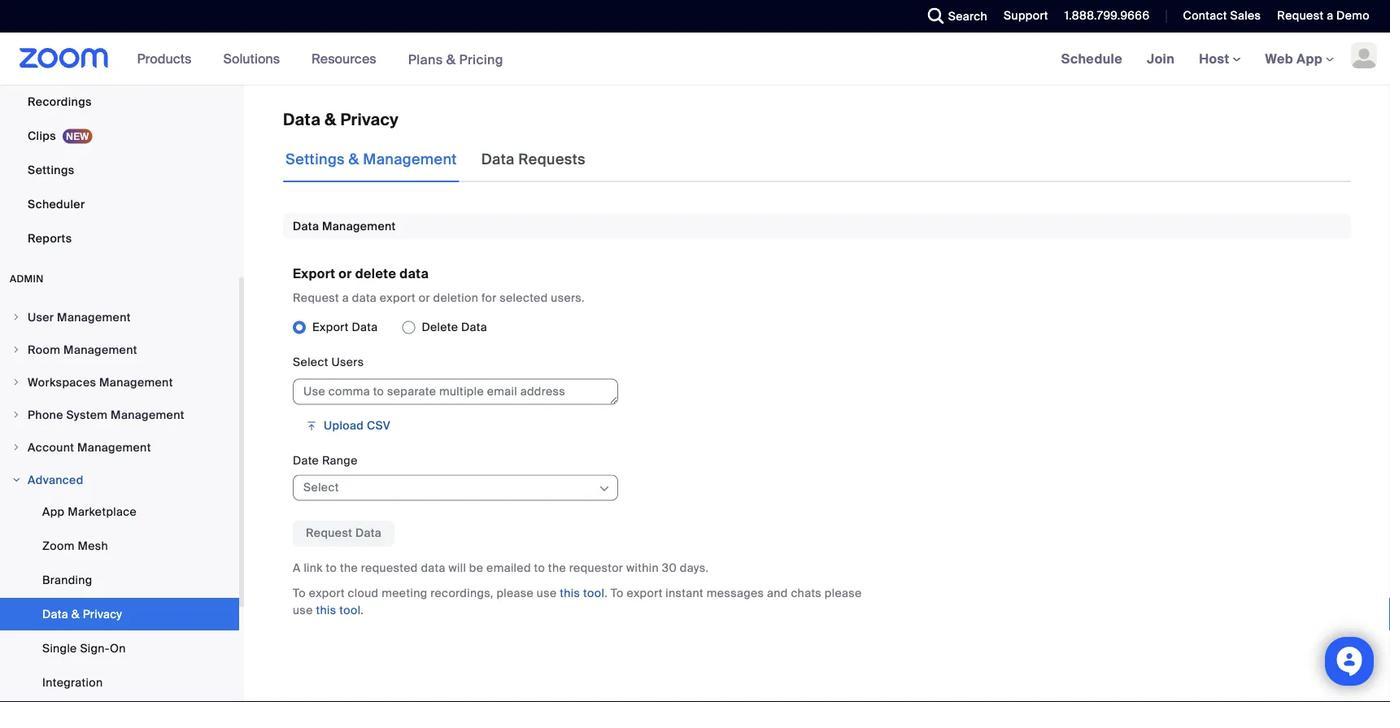 Task type: vqa. For each thing, say whether or not it's contained in the screenshot.
and
yes



Task type: locate. For each thing, give the bounding box(es) containing it.
0 vertical spatial tool
[[583, 585, 605, 601]]

privacy up settings & management tab
[[340, 109, 399, 130]]

select left users
[[293, 354, 328, 369]]

1 vertical spatial data
[[352, 290, 377, 305]]

1 horizontal spatial to
[[611, 585, 624, 601]]

privacy up sign-
[[83, 607, 122, 622]]

tool down cloud
[[340, 603, 361, 618]]

data left requests
[[481, 150, 515, 169]]

user management menu item
[[0, 302, 239, 333]]

& up data management
[[349, 150, 359, 169]]

right image left room
[[11, 345, 21, 355]]

data
[[400, 265, 429, 282], [352, 290, 377, 305], [421, 560, 446, 575]]

& down branding
[[71, 607, 80, 622]]

data
[[283, 109, 321, 130], [481, 150, 515, 169], [293, 218, 319, 234], [352, 320, 378, 335], [461, 320, 487, 335], [356, 526, 382, 541], [42, 607, 68, 622]]

1 horizontal spatial the
[[548, 560, 566, 575]]

user
[[28, 310, 54, 325]]

1 horizontal spatial app
[[1297, 50, 1323, 67]]

2 the from the left
[[548, 560, 566, 575]]

2 vertical spatial request
[[306, 526, 353, 541]]

settings up data management
[[286, 150, 345, 169]]

request a demo link
[[1265, 0, 1391, 33], [1278, 8, 1370, 23]]

export inside . to export instant messages and chats please use
[[627, 585, 663, 601]]

request up web app 'dropdown button'
[[1278, 8, 1324, 23]]

1 vertical spatial this tool link
[[316, 603, 361, 618]]

select
[[293, 354, 328, 369], [303, 480, 339, 495]]

products
[[137, 50, 192, 67]]

room
[[28, 342, 61, 357]]

advanced menu item
[[0, 465, 239, 496]]

this
[[560, 585, 580, 601], [316, 603, 336, 618]]

this tool .
[[316, 603, 364, 618]]

a
[[1327, 8, 1334, 23], [342, 290, 349, 305]]

user management
[[28, 310, 131, 325]]

please right the chats
[[825, 585, 862, 601]]

data up users
[[352, 320, 378, 335]]

date
[[293, 453, 319, 468]]

export up 'this tool .'
[[309, 585, 345, 601]]

room management
[[28, 342, 137, 357]]

tool down requestor
[[583, 585, 605, 601]]

1 vertical spatial tool
[[340, 603, 361, 618]]

1 horizontal spatial settings
[[286, 150, 345, 169]]

export
[[380, 290, 416, 305], [309, 585, 345, 601], [627, 585, 663, 601]]

right image left phone on the bottom of the page
[[11, 410, 21, 420]]

data inside tab
[[481, 150, 515, 169]]

profile picture image
[[1351, 42, 1378, 68]]

0 horizontal spatial export
[[309, 585, 345, 601]]

2 to from the left
[[611, 585, 624, 601]]

1 vertical spatial .
[[361, 603, 364, 618]]

settings inside settings & management tab
[[286, 150, 345, 169]]

0 horizontal spatial app
[[42, 504, 65, 519]]

1 horizontal spatial or
[[419, 290, 430, 305]]

advanced menu
[[0, 496, 239, 701]]

0 vertical spatial privacy
[[340, 109, 399, 130]]

settings
[[286, 150, 345, 169], [28, 162, 74, 177]]

. down requestor
[[605, 585, 608, 601]]

1 horizontal spatial please
[[825, 585, 862, 601]]

a left demo
[[1327, 8, 1334, 23]]

this tool link
[[560, 585, 605, 601], [316, 603, 361, 618]]

delete data
[[422, 320, 487, 335]]

1 horizontal spatial export
[[380, 290, 416, 305]]

1 horizontal spatial data & privacy
[[283, 109, 399, 130]]

right image
[[11, 312, 21, 322], [11, 345, 21, 355]]

to export cloud meeting recordings, please use this tool
[[293, 585, 605, 601]]

data left will
[[421, 560, 446, 575]]

0 vertical spatial request
[[1278, 8, 1324, 23]]

data & privacy up single sign-on
[[42, 607, 122, 622]]

export
[[293, 265, 335, 282], [312, 320, 349, 335]]

1 the from the left
[[340, 560, 358, 575]]

data requests tab
[[479, 137, 588, 182]]

0 horizontal spatial privacy
[[83, 607, 122, 622]]

0 vertical spatial right image
[[11, 312, 21, 322]]

1.888.799.9666 button up the "schedule"
[[1053, 0, 1154, 33]]

data inside advanced menu
[[42, 607, 68, 622]]

instant
[[666, 585, 704, 601]]

right image left workspaces
[[11, 378, 21, 387]]

1 vertical spatial select
[[303, 480, 339, 495]]

1 vertical spatial request
[[293, 290, 339, 305]]

to
[[326, 560, 337, 575], [534, 560, 545, 575]]

1 vertical spatial right image
[[11, 345, 21, 355]]

settings & management tab
[[283, 137, 459, 182]]

1 vertical spatial a
[[342, 290, 349, 305]]

0 horizontal spatial please
[[497, 585, 534, 601]]

emailed
[[487, 560, 531, 575]]

1 horizontal spatial use
[[537, 585, 557, 601]]

select down date range
[[303, 480, 339, 495]]

users.
[[551, 290, 585, 305]]

export down data management
[[293, 265, 335, 282]]

admin menu menu
[[0, 302, 239, 702]]

1 please from the left
[[497, 585, 534, 601]]

management for workspaces management
[[99, 375, 173, 390]]

.
[[605, 585, 608, 601], [361, 603, 364, 618]]

management for data management
[[322, 218, 396, 234]]

tool
[[583, 585, 605, 601], [340, 603, 361, 618]]

app marketplace link
[[0, 496, 239, 528]]

data up requested
[[356, 526, 382, 541]]

&
[[446, 51, 456, 68], [325, 109, 336, 130], [349, 150, 359, 169], [71, 607, 80, 622]]

0 vertical spatial use
[[537, 585, 557, 601]]

request up export data
[[293, 290, 339, 305]]

0 vertical spatial or
[[339, 265, 352, 282]]

right image left account
[[11, 443, 21, 452]]

app down advanced
[[42, 504, 65, 519]]

data up request a data export or deletion for selected users.
[[400, 265, 429, 282]]

management for account management
[[77, 440, 151, 455]]

0 horizontal spatial a
[[342, 290, 349, 305]]

2 vertical spatial data
[[421, 560, 446, 575]]

please
[[497, 585, 534, 601], [825, 585, 862, 601]]

data up single on the left bottom of the page
[[42, 607, 68, 622]]

contact
[[1183, 8, 1228, 23]]

0 horizontal spatial use
[[293, 603, 313, 618]]

meeting
[[382, 585, 428, 601]]

. inside . to export instant messages and chats please use
[[605, 585, 608, 601]]

0 vertical spatial export
[[293, 265, 335, 282]]

0 vertical spatial .
[[605, 585, 608, 601]]

search button
[[916, 0, 992, 33]]

upload csv
[[324, 418, 391, 433]]

please inside . to export instant messages and chats please use
[[825, 585, 862, 601]]

right image for room management
[[11, 345, 21, 355]]

1 vertical spatial this
[[316, 603, 336, 618]]

right image inside phone system management menu item
[[11, 410, 21, 420]]

clips
[[28, 128, 56, 143]]

3 right image from the top
[[11, 443, 21, 452]]

1.888.799.9666 button up schedule "link"
[[1065, 8, 1150, 23]]

plans
[[408, 51, 443, 68]]

date range
[[293, 453, 358, 468]]

select inside dropdown button
[[303, 480, 339, 495]]

right image
[[11, 378, 21, 387], [11, 410, 21, 420], [11, 443, 21, 452], [11, 475, 21, 485]]

data management
[[293, 218, 396, 234]]

data & privacy up settings & management tab
[[283, 109, 399, 130]]

sign-
[[80, 641, 110, 656]]

this down link
[[316, 603, 336, 618]]

right image for user management
[[11, 312, 21, 322]]

export up select users
[[312, 320, 349, 335]]

integration
[[42, 675, 103, 690]]

this tool link down requestor
[[560, 585, 605, 601]]

1 vertical spatial app
[[42, 504, 65, 519]]

contact sales
[[1183, 8, 1261, 23]]

right image for phone
[[11, 410, 21, 420]]

to down requestor
[[611, 585, 624, 601]]

0 horizontal spatial data & privacy
[[42, 607, 122, 622]]

& right plans
[[446, 51, 456, 68]]

settings up scheduler
[[28, 162, 74, 177]]

& inside advanced menu
[[71, 607, 80, 622]]

0 horizontal spatial to
[[326, 560, 337, 575]]

2 right image from the top
[[11, 410, 21, 420]]

1 horizontal spatial .
[[605, 585, 608, 601]]

to
[[293, 585, 306, 601], [611, 585, 624, 601]]

right image inside room management menu item
[[11, 345, 21, 355]]

on
[[110, 641, 126, 656]]

1 vertical spatial data & privacy
[[42, 607, 122, 622]]

or left deletion
[[419, 290, 430, 305]]

1.888.799.9666 button
[[1053, 0, 1154, 33], [1065, 8, 1150, 23]]

0 vertical spatial app
[[1297, 50, 1323, 67]]

0 vertical spatial this
[[560, 585, 580, 601]]

use down a link to the requested data will be emailed to the requestor within 30 days.
[[537, 585, 557, 601]]

to right link
[[326, 560, 337, 575]]

app inside app marketplace "link"
[[42, 504, 65, 519]]

phone system management
[[28, 407, 185, 422]]

export down the within
[[627, 585, 663, 601]]

request for request data
[[306, 526, 353, 541]]

request up link
[[306, 526, 353, 541]]

a down 'export or delete data'
[[342, 290, 349, 305]]

1 right image from the top
[[11, 312, 21, 322]]

2 horizontal spatial export
[[627, 585, 663, 601]]

app right the web
[[1297, 50, 1323, 67]]

account management
[[28, 440, 151, 455]]

app marketplace
[[42, 504, 137, 519]]

1 horizontal spatial privacy
[[340, 109, 399, 130]]

0 horizontal spatial to
[[293, 585, 306, 601]]

or left delete
[[339, 265, 352, 282]]

use left 'this tool .'
[[293, 603, 313, 618]]

0 horizontal spatial the
[[340, 560, 358, 575]]

data down 'export or delete data'
[[352, 290, 377, 305]]

1 vertical spatial use
[[293, 603, 313, 618]]

the up cloud
[[340, 560, 358, 575]]

right image left advanced
[[11, 475, 21, 485]]

banner
[[0, 33, 1391, 86]]

branding
[[42, 572, 92, 587]]

zoom logo image
[[20, 48, 109, 68]]

right image inside user management menu item
[[11, 312, 21, 322]]

support link
[[992, 0, 1053, 33], [1004, 8, 1049, 23]]

a for data
[[342, 290, 349, 305]]

1 vertical spatial or
[[419, 290, 430, 305]]

0 vertical spatial this tool link
[[560, 585, 605, 601]]

please down emailed
[[497, 585, 534, 601]]

0 vertical spatial data
[[400, 265, 429, 282]]

1 horizontal spatial to
[[534, 560, 545, 575]]

to right emailed
[[534, 560, 545, 575]]

0 horizontal spatial this tool link
[[316, 603, 361, 618]]

settings inside settings link
[[28, 162, 74, 177]]

right image inside 'workspaces management' menu item
[[11, 378, 21, 387]]

room management menu item
[[0, 334, 239, 365]]

this down requestor
[[560, 585, 580, 601]]

within
[[626, 560, 659, 575]]

1 vertical spatial privacy
[[83, 607, 122, 622]]

request
[[1278, 8, 1324, 23], [293, 290, 339, 305], [306, 526, 353, 541]]

single sign-on
[[42, 641, 126, 656]]

0 vertical spatial a
[[1327, 8, 1334, 23]]

1 vertical spatial export
[[312, 320, 349, 335]]

4 right image from the top
[[11, 475, 21, 485]]

request inside button
[[306, 526, 353, 541]]

data down the product information navigation
[[283, 109, 321, 130]]

side navigation navigation
[[0, 0, 244, 702]]

requested
[[361, 560, 418, 575]]

to inside . to export instant messages and chats please use
[[611, 585, 624, 601]]

0 vertical spatial data & privacy
[[283, 109, 399, 130]]

right image left user
[[11, 312, 21, 322]]

right image inside account management menu item
[[11, 443, 21, 452]]

0 horizontal spatial or
[[339, 265, 352, 282]]

1 horizontal spatial a
[[1327, 8, 1334, 23]]

0 horizontal spatial settings
[[28, 162, 74, 177]]

export inside option group
[[312, 320, 349, 335]]

schedule link
[[1049, 33, 1135, 85]]

settings for settings
[[28, 162, 74, 177]]

export down delete
[[380, 290, 416, 305]]

2 right image from the top
[[11, 345, 21, 355]]

support
[[1004, 8, 1049, 23]]

. down cloud
[[361, 603, 364, 618]]

this tool link down cloud
[[316, 603, 361, 618]]

app
[[1297, 50, 1323, 67], [42, 504, 65, 519]]

data & privacy inside advanced menu
[[42, 607, 122, 622]]

be
[[469, 560, 484, 575]]

0 vertical spatial select
[[293, 354, 328, 369]]

the left requestor
[[548, 560, 566, 575]]

account management menu item
[[0, 432, 239, 463]]

1 horizontal spatial tool
[[583, 585, 605, 601]]

1 right image from the top
[[11, 378, 21, 387]]

privacy
[[340, 109, 399, 130], [83, 607, 122, 622]]

workspaces management menu item
[[0, 367, 239, 398]]

reports link
[[0, 222, 239, 255]]

2 please from the left
[[825, 585, 862, 601]]

single
[[42, 641, 77, 656]]

phone
[[28, 407, 63, 422]]

to down a
[[293, 585, 306, 601]]

product information navigation
[[125, 33, 516, 86]]

0 horizontal spatial .
[[361, 603, 364, 618]]

chats
[[791, 585, 822, 601]]

1 horizontal spatial this
[[560, 585, 580, 601]]



Task type: describe. For each thing, give the bounding box(es) containing it.
select for select users
[[293, 354, 328, 369]]

request a data export or deletion for selected users. option group
[[293, 315, 1351, 341]]

workspaces management
[[28, 375, 173, 390]]

will
[[449, 560, 466, 575]]

management inside tab
[[363, 150, 457, 169]]

request for request a data export or deletion for selected users.
[[293, 290, 339, 305]]

range
[[322, 453, 358, 468]]

settings for settings & management
[[286, 150, 345, 169]]

single sign-on link
[[0, 632, 239, 665]]

Select Users text field
[[293, 379, 618, 405]]

resources button
[[312, 33, 384, 85]]

deletion
[[433, 290, 479, 305]]

solutions button
[[223, 33, 287, 85]]

marketplace
[[68, 504, 137, 519]]

mesh
[[78, 538, 108, 553]]

delete
[[355, 265, 396, 282]]

privacy inside advanced menu
[[83, 607, 122, 622]]

scheduler link
[[0, 188, 239, 220]]

web app button
[[1266, 50, 1334, 67]]

a for demo
[[1327, 8, 1334, 23]]

phone system management menu item
[[0, 399, 239, 430]]

and
[[767, 585, 788, 601]]

schedule
[[1062, 50, 1123, 67]]

personal menu menu
[[0, 0, 239, 256]]

meetings navigation
[[1049, 33, 1391, 86]]

recordings,
[[431, 585, 494, 601]]

select users
[[293, 354, 364, 369]]

request a demo
[[1278, 8, 1370, 23]]

settings link
[[0, 154, 239, 186]]

clips link
[[0, 120, 239, 152]]

upload csv button
[[293, 413, 404, 439]]

products button
[[137, 33, 199, 85]]

host button
[[1199, 50, 1241, 67]]

delete
[[422, 320, 458, 335]]

web
[[1266, 50, 1294, 67]]

0 horizontal spatial tool
[[340, 603, 361, 618]]

workspaces
[[28, 375, 96, 390]]

data down "for"
[[461, 320, 487, 335]]

request data
[[306, 526, 382, 541]]

demo
[[1337, 8, 1370, 23]]

. to export instant messages and chats please use
[[293, 585, 862, 618]]

right image inside advanced menu item
[[11, 475, 21, 485]]

request data button
[[293, 520, 395, 546]]

recordings
[[28, 94, 92, 109]]

zoom mesh
[[42, 538, 108, 553]]

a
[[293, 560, 301, 575]]

zoom
[[42, 538, 75, 553]]

reports
[[28, 231, 72, 246]]

host
[[1199, 50, 1233, 67]]

management for room management
[[64, 342, 137, 357]]

data requests
[[481, 150, 586, 169]]

banner containing products
[[0, 33, 1391, 86]]

integration link
[[0, 666, 239, 699]]

join link
[[1135, 33, 1187, 85]]

0 horizontal spatial this
[[316, 603, 336, 618]]

a link to the requested data will be emailed to the requestor within 30 days.
[[293, 560, 709, 575]]

requestor
[[569, 560, 623, 575]]

search
[[948, 9, 988, 24]]

resources
[[312, 50, 376, 67]]

data up 'export or delete data'
[[293, 218, 319, 234]]

pricing
[[459, 51, 504, 68]]

& inside tab
[[349, 150, 359, 169]]

sales
[[1231, 8, 1261, 23]]

& inside the product information navigation
[[446, 51, 456, 68]]

app inside 'meetings' navigation
[[1297, 50, 1323, 67]]

admin
[[10, 273, 44, 285]]

right image for account
[[11, 443, 21, 452]]

request for request a demo
[[1278, 8, 1324, 23]]

web app
[[1266, 50, 1323, 67]]

& up settings & management tab
[[325, 109, 336, 130]]

selected
[[500, 290, 548, 305]]

right image for workspaces
[[11, 378, 21, 387]]

management for user management
[[57, 310, 131, 325]]

use inside . to export instant messages and chats please use
[[293, 603, 313, 618]]

export for export or delete data
[[293, 265, 335, 282]]

advanced
[[28, 472, 84, 487]]

zoom mesh link
[[0, 530, 239, 562]]

days.
[[680, 560, 709, 575]]

1 to from the left
[[293, 585, 306, 601]]

join
[[1147, 50, 1175, 67]]

solutions
[[223, 50, 280, 67]]

request a data export or deletion for selected users.
[[293, 290, 585, 305]]

1 to from the left
[[326, 560, 337, 575]]

export or delete data
[[293, 265, 429, 282]]

tabs of privacy page tab list
[[283, 137, 588, 182]]

system
[[66, 407, 108, 422]]

1 horizontal spatial this tool link
[[560, 585, 605, 601]]

2 to from the left
[[534, 560, 545, 575]]

30
[[662, 560, 677, 575]]

users
[[331, 354, 364, 369]]

recordings link
[[0, 85, 239, 118]]

data & privacy link
[[0, 598, 239, 631]]

select button
[[303, 476, 597, 500]]

upload alt thin image
[[306, 418, 317, 434]]

export data
[[312, 320, 378, 335]]

1.888.799.9666
[[1065, 8, 1150, 23]]

scheduler
[[28, 196, 85, 212]]

settings & management
[[286, 150, 457, 169]]

select for select
[[303, 480, 339, 495]]

requests
[[519, 150, 586, 169]]

data inside button
[[356, 526, 382, 541]]

csv
[[367, 418, 391, 433]]

messages
[[707, 585, 764, 601]]

link
[[304, 560, 323, 575]]

export for export data
[[312, 320, 349, 335]]

show options image
[[598, 482, 611, 495]]

branding link
[[0, 564, 239, 596]]



